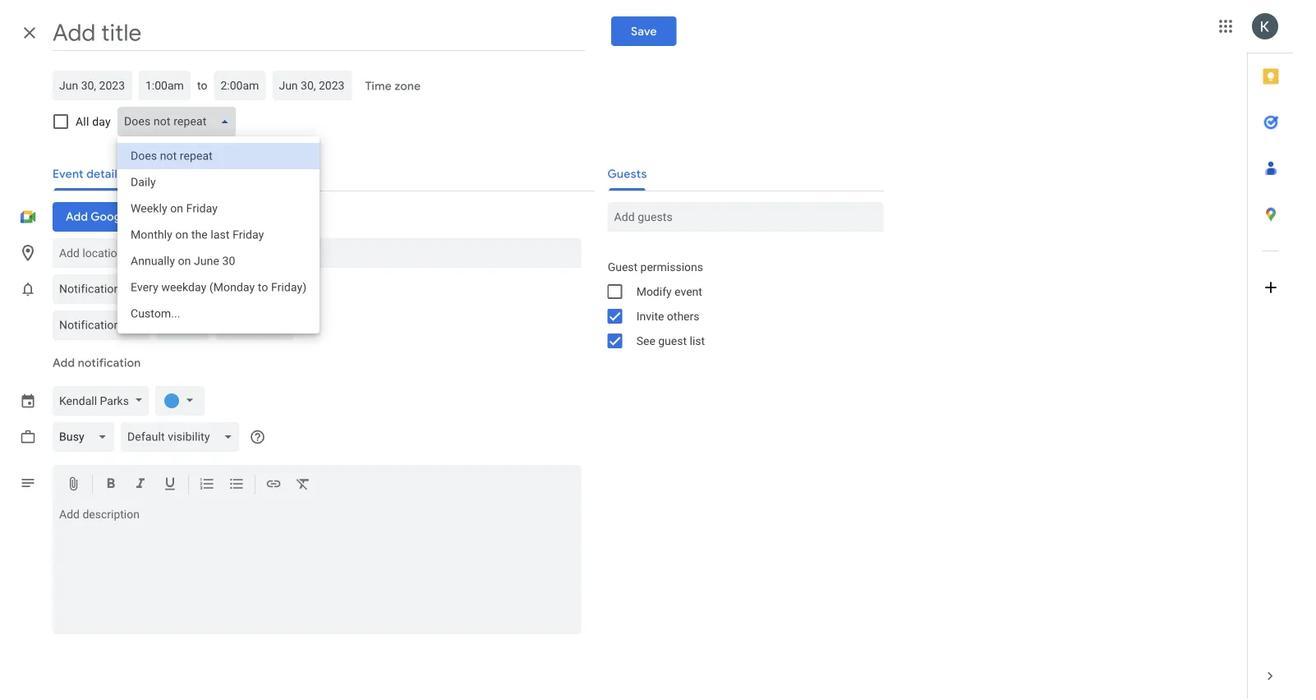 Task type: describe. For each thing, give the bounding box(es) containing it.
monthly on the last friday option
[[117, 222, 320, 248]]

custom... option
[[117, 301, 320, 327]]

daily option
[[117, 169, 320, 196]]

others
[[667, 310, 700, 323]]

Location text field
[[59, 238, 575, 268]]

day
[[92, 115, 111, 128]]

add
[[53, 356, 75, 370]]

modify
[[637, 285, 672, 298]]

invite
[[637, 310, 665, 323]]

Start date text field
[[59, 76, 126, 95]]

save button
[[612, 16, 677, 46]]

add notification
[[53, 356, 141, 370]]

save
[[632, 24, 658, 38]]

notification
[[78, 356, 141, 370]]

time zone
[[365, 79, 421, 93]]

does not repeat option
[[117, 143, 320, 169]]

remove formatting image
[[295, 476, 312, 495]]

annually on june 30 option
[[117, 248, 320, 275]]

bold image
[[103, 476, 119, 495]]

see guest list
[[637, 334, 705, 348]]

see
[[637, 334, 656, 348]]

formatting options toolbar
[[53, 465, 582, 505]]

kendall parks
[[59, 394, 129, 408]]

parks
[[100, 394, 129, 408]]

notifications element
[[53, 271, 327, 344]]

permissions
[[641, 260, 704, 274]]

invite others
[[637, 310, 700, 323]]

italic image
[[132, 476, 149, 495]]

guest
[[608, 260, 638, 274]]

event
[[675, 285, 703, 298]]



Task type: locate. For each thing, give the bounding box(es) containing it.
time zone button
[[359, 72, 428, 101]]

1 vertical spatial minutes in advance for notification number field
[[163, 311, 203, 340]]

underline image
[[162, 476, 178, 495]]

bulleted list image
[[229, 476, 245, 495]]

Description text field
[[53, 508, 582, 631]]

End time text field
[[221, 76, 259, 95]]

tab list
[[1249, 53, 1294, 654]]

all day
[[76, 115, 111, 128]]

Minutes in advance for notification number field
[[163, 275, 203, 304], [163, 311, 203, 340]]

zone
[[395, 79, 421, 93]]

kendall
[[59, 394, 97, 408]]

all
[[76, 115, 89, 128]]

guest
[[659, 334, 687, 348]]

every weekday (monday to friday) option
[[117, 275, 320, 301]]

recurrence list box
[[117, 136, 320, 334]]

modify event
[[637, 285, 703, 298]]

minutes in advance for notification number field down 10 minutes before element
[[163, 311, 203, 340]]

minutes in advance for notification number field for 10 minutes before element
[[163, 275, 203, 304]]

2 minutes in advance for notification number field from the top
[[163, 311, 203, 340]]

None field
[[117, 107, 243, 136], [53, 275, 157, 304], [53, 311, 157, 340], [216, 311, 301, 340], [53, 423, 121, 452], [121, 423, 246, 452], [117, 107, 243, 136], [53, 275, 157, 304], [53, 311, 157, 340], [216, 311, 301, 340], [53, 423, 121, 452], [121, 423, 246, 452]]

to
[[197, 79, 208, 92]]

Guests text field
[[615, 202, 878, 232]]

group
[[595, 255, 884, 354]]

Start time text field
[[146, 76, 184, 95]]

minutes in advance for notification number field up 30 minutes before 'element'
[[163, 275, 203, 304]]

weekly on friday option
[[117, 196, 320, 222]]

add notification button
[[46, 344, 147, 383]]

30 minutes before element
[[53, 307, 327, 344]]

10 minutes before element
[[53, 271, 327, 307]]

insert link image
[[266, 476, 282, 495]]

group containing guest permissions
[[595, 255, 884, 354]]

time
[[365, 79, 392, 93]]

minutes in advance for notification number field for 30 minutes before 'element'
[[163, 311, 203, 340]]

End date text field
[[279, 76, 346, 95]]

numbered list image
[[199, 476, 215, 495]]

minutes in advance for notification number field inside 30 minutes before 'element'
[[163, 311, 203, 340]]

0 vertical spatial minutes in advance for notification number field
[[163, 275, 203, 304]]

minutes in advance for notification number field inside 10 minutes before element
[[163, 275, 203, 304]]

1 minutes in advance for notification number field from the top
[[163, 275, 203, 304]]

Title text field
[[53, 15, 585, 51]]

list
[[690, 334, 705, 348]]

guest permissions
[[608, 260, 704, 274]]



Task type: vqa. For each thing, say whether or not it's contained in the screenshot.
Notifications element
yes



